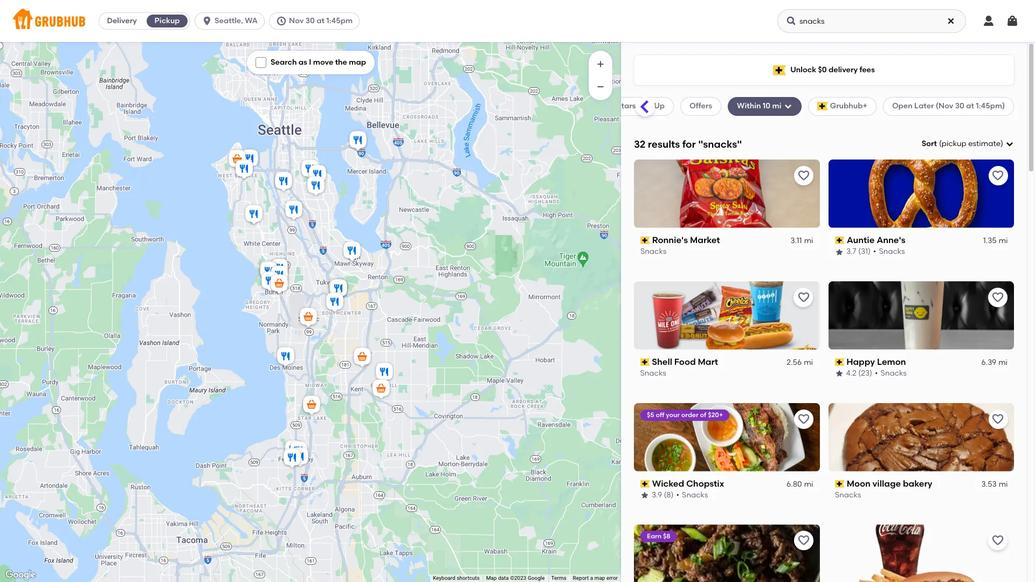 Task type: describe. For each thing, give the bounding box(es) containing it.
plus icon image
[[595, 59, 606, 70]]

Search for food, convenience, alcohol... search field
[[778, 9, 967, 33]]

earn
[[647, 533, 662, 541]]

pickup
[[155, 16, 180, 25]]

6.80
[[787, 480, 802, 489]]

ronnie's market logo image
[[634, 160, 820, 228]]

star icon image for wicked chopstix
[[641, 492, 649, 500]]

32
[[634, 138, 646, 150]]

offers
[[690, 102, 713, 111]]

the
[[335, 58, 347, 67]]

mi for auntie anne's
[[999, 236, 1008, 245]]

open
[[893, 102, 913, 111]]

happy lemon
[[847, 357, 906, 367]]

within
[[737, 102, 761, 111]]

nov
[[289, 16, 304, 25]]

"snacks"
[[699, 138, 742, 150]]

save this restaurant image for ronnie's market logo
[[797, 169, 810, 182]]

save this restaurant button for shell food mart logo at the right of page
[[794, 288, 814, 307]]

4.2
[[847, 369, 857, 378]]

ronnie's market image
[[259, 270, 281, 294]]

1:45pm)
[[976, 102, 1006, 111]]

nov 30 at 1:45pm
[[289, 16, 353, 25]]

seattle, wa
[[215, 16, 258, 25]]

4
[[611, 102, 615, 111]]

1.35
[[983, 236, 997, 245]]

report a map error link
[[573, 576, 618, 582]]

stars
[[617, 102, 636, 111]]

$5 off your order of $20+
[[647, 411, 723, 419]]

mi for happy lemon
[[999, 358, 1008, 367]]

auntie anne's
[[847, 235, 906, 245]]

$5
[[647, 411, 655, 419]]

of
[[700, 411, 707, 419]]

snacks down subscription pass image
[[641, 369, 667, 378]]

3.53 mi
[[982, 480, 1008, 489]]

subscription pass image for happy lemon
[[835, 359, 845, 366]]

3.9
[[652, 491, 662, 500]]

map region
[[0, 0, 686, 583]]

a
[[590, 576, 593, 582]]

map data ©2023 google
[[486, 576, 545, 582]]

$8
[[663, 533, 671, 541]]

ronnie's
[[652, 235, 688, 245]]

4 stars and up
[[611, 102, 665, 111]]

subscription pass image for auntie anne's
[[835, 237, 845, 244]]

wicked chopstix image
[[305, 175, 327, 198]]

save this restaurant image
[[992, 291, 1005, 304]]

wicked chopstix logo image
[[634, 403, 820, 472]]

map
[[486, 576, 497, 582]]

report
[[573, 576, 589, 582]]

nov 30 at 1:45pm button
[[269, 12, 364, 30]]

moon village bakery image
[[341, 240, 363, 264]]

76 grocery store image
[[371, 378, 392, 402]]

results
[[648, 138, 680, 150]]

uncle eddie's image
[[283, 199, 305, 223]]

mi right 10
[[773, 102, 782, 111]]

2.56
[[787, 358, 802, 367]]

minus icon image
[[595, 81, 606, 92]]

subscription pass image for moon village bakery
[[835, 481, 845, 488]]

mi for wicked chopstix
[[805, 480, 814, 489]]

3.53
[[982, 480, 997, 489]]

mart
[[698, 357, 719, 367]]

1 vertical spatial map
[[595, 576, 605, 582]]

6.39 mi
[[982, 358, 1008, 367]]

$0
[[818, 65, 827, 74]]

unlock
[[791, 65, 817, 74]]

4.2 (23)
[[847, 369, 873, 378]]

seattle, wa button
[[195, 12, 269, 30]]

save this restaurant button for happy lemon logo
[[989, 288, 1008, 307]]

data
[[498, 576, 509, 582]]

as
[[299, 58, 307, 67]]

and
[[638, 102, 653, 111]]

0 horizontal spatial map
[[349, 58, 366, 67]]

sea tac marathon image
[[298, 306, 319, 330]]

6.39
[[982, 358, 997, 367]]

jacksons #633 (84th ave/224th st) image
[[352, 346, 373, 370]]

• for happy
[[875, 369, 878, 378]]

market
[[690, 235, 720, 245]]

$20+
[[708, 411, 723, 419]]

pho tai vietnamese restaurant-federal way image
[[283, 439, 305, 463]]

later
[[915, 102, 934, 111]]

30 inside button
[[306, 16, 315, 25]]

2.56 mi
[[787, 358, 814, 367]]

nothing bundt cakes image
[[324, 291, 346, 315]]

3.7 (31)
[[847, 247, 871, 256]]

grubhub+
[[831, 102, 868, 111]]

the spot west seattle image
[[239, 148, 261, 172]]

• for wicked
[[677, 491, 680, 500]]

main navigation navigation
[[0, 0, 1036, 42]]

tutta bella (columbia city) image
[[307, 163, 328, 187]]

sort
[[922, 139, 937, 148]]

mawadda cafe image
[[269, 257, 290, 281]]

3.7
[[847, 247, 857, 256]]

(nov
[[936, 102, 954, 111]]

snacks down moon on the right bottom of page
[[835, 491, 861, 500]]

save this restaurant image for shell food mart logo at the right of page
[[797, 291, 810, 304]]

espresso by design image
[[273, 170, 295, 194]]

estimate
[[969, 139, 1001, 148]]

• snacks for anne's
[[873, 247, 905, 256]]

©2023
[[510, 576, 527, 582]]

subscription pass image for wicked chopstix
[[641, 481, 650, 488]]

save this restaurant button for dairy queen logo
[[989, 532, 1008, 551]]

1:45pm
[[327, 16, 353, 25]]

terms link
[[552, 576, 567, 582]]

keyboard shortcuts button
[[433, 575, 480, 583]]

dairy queen logo image
[[829, 525, 1015, 583]]

house of naku image
[[234, 158, 255, 182]]

wa
[[245, 16, 258, 25]]

mi for moon village bakery
[[999, 480, 1008, 489]]

palace korean restaurant image
[[288, 440, 310, 464]]

mi for shell food mart
[[805, 358, 814, 367]]

save this restaurant image for dairy queen logo
[[992, 535, 1005, 548]]



Task type: vqa. For each thing, say whether or not it's contained in the screenshot.
East Bend
no



Task type: locate. For each thing, give the bounding box(es) containing it.
0 horizontal spatial at
[[317, 16, 325, 25]]

shortcuts
[[457, 576, 480, 582]]

0 vertical spatial grubhub plus flag logo image
[[774, 65, 787, 75]]

map right the
[[349, 58, 366, 67]]

mi for ronnie's market
[[805, 236, 814, 245]]

subscription pass image left moon on the right bottom of page
[[835, 481, 845, 488]]

(23)
[[859, 369, 873, 378]]

happy lemon image
[[243, 203, 265, 227]]

6.80 mi
[[787, 480, 814, 489]]

grubhub plus flag logo image for unlock $0 delivery fees
[[774, 65, 787, 75]]

1 vertical spatial star icon image
[[835, 370, 844, 378]]

order
[[682, 411, 699, 419]]

30 right nov
[[306, 16, 315, 25]]

1 horizontal spatial map
[[595, 576, 605, 582]]

0 vertical spatial at
[[317, 16, 325, 25]]

svg image inside seattle, wa button
[[202, 16, 213, 26]]

star icon image for happy lemon
[[835, 370, 844, 378]]

subscription pass image left ronnie's
[[641, 237, 650, 244]]

2 vertical spatial star icon image
[[641, 492, 649, 500]]

•
[[873, 247, 876, 256], [875, 369, 878, 378], [677, 491, 680, 500]]

delivery button
[[99, 12, 145, 30]]

off
[[656, 411, 665, 419]]

food
[[675, 357, 696, 367]]

snacks down the anne's
[[879, 247, 905, 256]]

royce' washington - westfield southcenter mall image
[[328, 278, 350, 302]]

pickup button
[[145, 12, 190, 30]]

auntie anne's image
[[328, 278, 350, 302]]

happy
[[847, 357, 875, 367]]

google
[[528, 576, 545, 582]]

subscription pass image for ronnie's market
[[641, 237, 650, 244]]

0 vertical spatial map
[[349, 58, 366, 67]]

save this restaurant button for auntie anne's logo
[[989, 166, 1008, 185]]

save this restaurant image
[[797, 169, 810, 182], [992, 169, 1005, 182], [797, 291, 810, 304], [797, 413, 810, 426], [992, 413, 1005, 426], [797, 535, 810, 548], [992, 535, 1005, 548]]

1 horizontal spatial grubhub plus flag logo image
[[817, 102, 828, 111]]

delivery
[[107, 16, 137, 25]]

up
[[654, 102, 665, 111]]

mi right 3.11
[[805, 236, 814, 245]]

moon
[[847, 479, 871, 489]]

• snacks for lemon
[[875, 369, 907, 378]]

at left 1:45pm
[[317, 16, 325, 25]]

moon village bakery
[[847, 479, 933, 489]]

• right (31)
[[873, 247, 876, 256]]

sort ( pickup estimate )
[[922, 139, 1004, 148]]

your
[[666, 411, 680, 419]]

(
[[940, 139, 942, 148]]

dairy queen image
[[258, 259, 279, 283]]

unlock $0 delivery fees
[[791, 65, 875, 74]]

save this restaurant image for auntie anne's logo
[[992, 169, 1005, 182]]

svg image
[[983, 15, 996, 28], [202, 16, 213, 26], [276, 16, 287, 26], [947, 17, 956, 25]]

google image
[[3, 569, 38, 583]]

save this restaurant image for moon village bakery logo
[[992, 413, 1005, 426]]

subscription pass image left wicked
[[641, 481, 650, 488]]

snacks down ronnie's
[[641, 247, 667, 256]]

1 vertical spatial grubhub plus flag logo image
[[817, 102, 828, 111]]

mi right 6.80
[[805, 480, 814, 489]]

grubhub plus flag logo image
[[774, 65, 787, 75], [817, 102, 828, 111]]

jamba image
[[327, 277, 348, 301]]

map right a
[[595, 576, 605, 582]]

wicked
[[652, 479, 685, 489]]

la michoacana classic image
[[282, 447, 303, 471]]

antojitos michalisco 1st ave image
[[269, 257, 290, 281]]

10
[[763, 102, 771, 111]]

none field containing sort
[[922, 139, 1015, 150]]

1 vertical spatial •
[[875, 369, 878, 378]]

just poke image
[[347, 129, 369, 153]]

grubhub plus flag logo image left the grubhub+
[[817, 102, 828, 111]]

mi right 3.53
[[999, 480, 1008, 489]]

star icon image for auntie anne's
[[835, 248, 844, 256]]

subscription pass image
[[641, 237, 650, 244], [835, 237, 845, 244], [835, 359, 845, 366], [641, 481, 650, 488], [835, 481, 845, 488]]

3.11 mi
[[791, 236, 814, 245]]

(31)
[[858, 247, 871, 256]]

for
[[683, 138, 696, 150]]

• snacks down the anne's
[[873, 247, 905, 256]]

svg image inside nov 30 at 1:45pm button
[[276, 16, 287, 26]]

None field
[[922, 139, 1015, 150]]

)
[[1001, 139, 1004, 148]]

save this restaurant button for moon village bakery logo
[[989, 410, 1008, 429]]

3.11
[[791, 236, 802, 245]]

open later (nov 30 at 1:45pm)
[[893, 102, 1006, 111]]

search
[[271, 58, 297, 67]]

at
[[317, 16, 325, 25], [967, 102, 975, 111]]

pickup
[[942, 139, 967, 148]]

search as i move the map
[[271, 58, 366, 67]]

• snacks
[[873, 247, 905, 256], [875, 369, 907, 378], [677, 491, 708, 500]]

shell
[[652, 357, 673, 367]]

subscription pass image
[[641, 359, 650, 366]]

1 horizontal spatial at
[[967, 102, 975, 111]]

1 horizontal spatial 30
[[956, 102, 965, 111]]

• right '(23)'
[[875, 369, 878, 378]]

mi
[[773, 102, 782, 111], [805, 236, 814, 245], [999, 236, 1008, 245], [805, 358, 814, 367], [999, 358, 1008, 367], [805, 480, 814, 489], [999, 480, 1008, 489]]

auntie anne's logo image
[[829, 160, 1015, 228]]

happy lemon logo image
[[829, 281, 1015, 350]]

0 horizontal spatial grubhub plus flag logo image
[[774, 65, 787, 75]]

snacks down lemon on the right of the page
[[881, 369, 907, 378]]

grubhub plus flag logo image for grubhub+
[[817, 102, 828, 111]]

• snacks for chopstix
[[677, 491, 708, 500]]

1 vertical spatial • snacks
[[875, 369, 907, 378]]

• for auntie
[[873, 247, 876, 256]]

save this restaurant button for ronnie's market logo
[[794, 166, 814, 185]]

terms
[[552, 576, 567, 582]]

grubhub plus flag logo image left unlock
[[774, 65, 787, 75]]

extramile image
[[301, 394, 323, 418]]

3.9 (8)
[[652, 491, 674, 500]]

earn $8
[[647, 533, 671, 541]]

village
[[873, 479, 901, 489]]

star icon image left the 4.2
[[835, 370, 844, 378]]

shell food mart
[[652, 357, 719, 367]]

30 right (nov
[[956, 102, 965, 111]]

auntie
[[847, 235, 875, 245]]

i
[[309, 58, 311, 67]]

palace korean restaurant logo image
[[634, 525, 820, 583]]

snacks
[[641, 247, 667, 256], [879, 247, 905, 256], [641, 369, 667, 378], [881, 369, 907, 378], [682, 491, 708, 500], [835, 491, 861, 500]]

ronnie's market
[[652, 235, 720, 245]]

subscription pass image left happy
[[835, 359, 845, 366]]

2 vertical spatial •
[[677, 491, 680, 500]]

0 vertical spatial 30
[[306, 16, 315, 25]]

0 vertical spatial star icon image
[[835, 248, 844, 256]]

marina market & deli image
[[275, 346, 297, 369]]

svg image
[[1007, 15, 1019, 28], [786, 16, 797, 26], [258, 59, 264, 66], [784, 102, 793, 111], [1006, 140, 1015, 148]]

0 vertical spatial •
[[873, 247, 876, 256]]

0 horizontal spatial 30
[[306, 16, 315, 25]]

bakery
[[903, 479, 933, 489]]

• right (8)
[[677, 491, 680, 500]]

mi right 2.56
[[805, 358, 814, 367]]

• snacks down wicked chopstix
[[677, 491, 708, 500]]

star icon image
[[835, 248, 844, 256], [835, 370, 844, 378], [641, 492, 649, 500]]

snacks down wicked chopstix
[[682, 491, 708, 500]]

7 eleven image
[[227, 148, 248, 172]]

mi right 6.39 at the right of page
[[999, 358, 1008, 367]]

tacos el hass image
[[258, 261, 280, 284]]

1 vertical spatial at
[[967, 102, 975, 111]]

seattle,
[[215, 16, 243, 25]]

keyboard
[[433, 576, 456, 582]]

subscription pass image left auntie
[[835, 237, 845, 244]]

happy lemon federal way image
[[289, 446, 311, 470]]

(8)
[[664, 491, 674, 500]]

at left 1:45pm)
[[967, 102, 975, 111]]

map
[[349, 58, 366, 67], [595, 576, 605, 582]]

1 vertical spatial 30
[[956, 102, 965, 111]]

1.35 mi
[[983, 236, 1008, 245]]

shell food mart image
[[269, 273, 290, 297]]

svg image inside field
[[1006, 140, 1015, 148]]

lemon
[[878, 357, 906, 367]]

star icon image left the 3.9
[[641, 492, 649, 500]]

delivery
[[829, 65, 858, 74]]

wicked chopstix
[[652, 479, 725, 489]]

moon village bakery logo image
[[829, 403, 1015, 472]]

report a map error
[[573, 576, 618, 582]]

• snacks down lemon on the right of the page
[[875, 369, 907, 378]]

chandala thai cuisine image
[[299, 158, 321, 182]]

pierro bakery image
[[269, 264, 290, 288]]

keyboard shortcuts
[[433, 576, 480, 582]]

0 vertical spatial • snacks
[[873, 247, 905, 256]]

2 vertical spatial • snacks
[[677, 491, 708, 500]]

error
[[607, 576, 618, 582]]

32 results for "snacks"
[[634, 138, 742, 150]]

within 10 mi
[[737, 102, 782, 111]]

mi right the 1.35
[[999, 236, 1008, 245]]

bag o' crab image
[[374, 361, 395, 385]]

at inside nov 30 at 1:45pm button
[[317, 16, 325, 25]]

shell food mart logo image
[[634, 281, 820, 350]]

star icon image left 3.7
[[835, 248, 844, 256]]

anne's
[[877, 235, 906, 245]]



